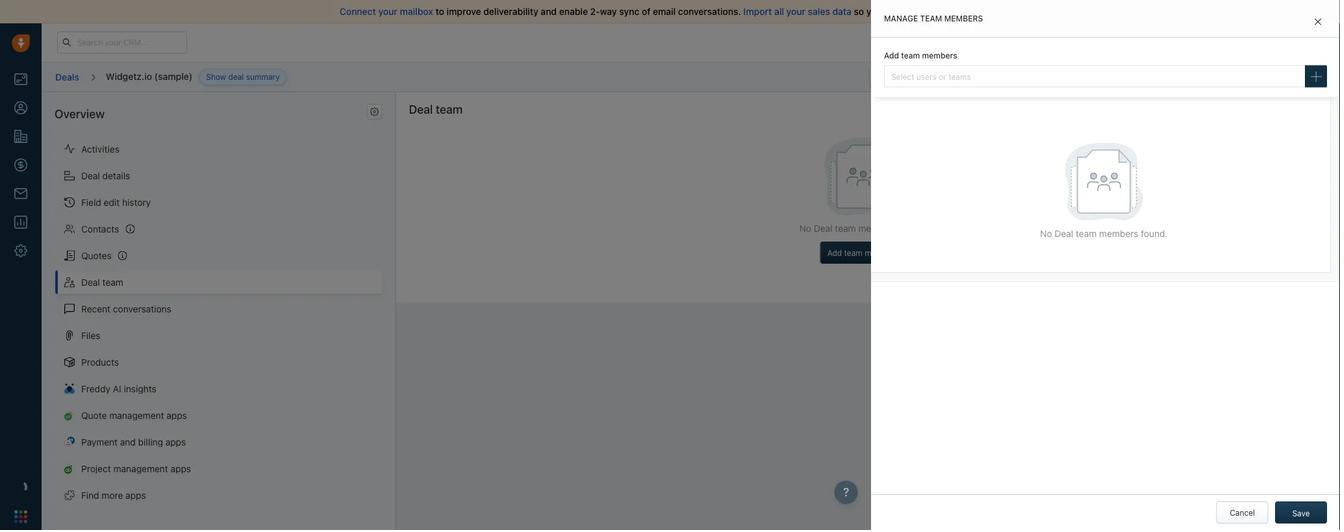 Task type: locate. For each thing, give the bounding box(es) containing it.
deal details
[[81, 170, 130, 181]]

deal
[[409, 102, 433, 116], [81, 170, 100, 181], [814, 223, 833, 234], [1055, 228, 1073, 239], [81, 277, 100, 287]]

1 vertical spatial management
[[113, 463, 168, 474]]

1 horizontal spatial add
[[884, 51, 899, 60]]

show
[[206, 72, 226, 81]]

apps
[[167, 410, 187, 421], [165, 436, 186, 447], [171, 463, 191, 474], [126, 490, 146, 500]]

to
[[436, 6, 444, 17], [932, 6, 941, 17]]

1 vertical spatial and
[[120, 436, 136, 447]]

add
[[884, 51, 899, 60], [827, 248, 842, 257]]

history
[[122, 197, 151, 207]]

0 horizontal spatial to
[[436, 6, 444, 17]]

summary
[[246, 72, 280, 81]]

sync
[[619, 6, 639, 17]]

Search your CRM... text field
[[57, 32, 187, 54]]

cancel button
[[1217, 502, 1269, 524]]

more
[[102, 490, 123, 500]]

freddy
[[81, 383, 110, 394]]

details
[[102, 170, 130, 181]]

1 horizontal spatial your
[[786, 6, 806, 17]]

apps down 'payment and billing apps'
[[171, 463, 191, 474]]

find
[[81, 490, 99, 500]]

and left 'enable'
[[541, 6, 557, 17]]

team
[[920, 14, 942, 23], [901, 51, 920, 60], [436, 102, 463, 116], [835, 223, 856, 234], [1076, 228, 1097, 239], [844, 248, 863, 257], [102, 277, 123, 287]]

no deal team members found.
[[800, 223, 927, 234], [1040, 228, 1168, 239]]

to right mailbox
[[436, 6, 444, 17]]

1 horizontal spatial to
[[932, 6, 941, 17]]

insights
[[124, 383, 156, 394]]

1 horizontal spatial found.
[[1141, 228, 1168, 239]]

no deal team members found. dialog
[[871, 0, 1340, 530]]

Select users or teams search field
[[888, 70, 1310, 84]]

1 horizontal spatial and
[[541, 6, 557, 17]]

1 horizontal spatial no
[[1040, 228, 1052, 239]]

to left start
[[932, 6, 941, 17]]

add team members inside button
[[827, 248, 899, 257]]

1 horizontal spatial no deal team members found.
[[1040, 228, 1168, 239]]

your right the all
[[786, 6, 806, 17]]

call button
[[922, 66, 962, 88]]

and left billing
[[120, 436, 136, 447]]

0 horizontal spatial add
[[827, 248, 842, 257]]

recent
[[81, 303, 111, 314]]

0 vertical spatial and
[[541, 6, 557, 17]]

apps for quote management apps
[[167, 410, 187, 421]]

0 vertical spatial deal team
[[409, 102, 463, 116]]

members
[[944, 14, 983, 23], [922, 51, 957, 60], [859, 223, 898, 234], [1099, 228, 1139, 239], [865, 248, 899, 257]]

0 vertical spatial add
[[884, 51, 899, 60]]

0 vertical spatial management
[[109, 410, 164, 421]]

widgetz.io
[[106, 71, 152, 81]]

add team members inside no deal team members found. dialog
[[884, 51, 957, 60]]

0 vertical spatial add team members
[[884, 51, 957, 60]]

and
[[541, 6, 557, 17], [120, 436, 136, 447]]

2 to from the left
[[932, 6, 941, 17]]

apps right billing
[[165, 436, 186, 447]]

add team members
[[884, 51, 957, 60], [827, 248, 899, 257]]

apps for project management apps
[[171, 463, 191, 474]]

1 vertical spatial deal team
[[81, 277, 123, 287]]

activities
[[81, 143, 120, 154]]

products
[[81, 357, 119, 367]]

quotes
[[81, 250, 112, 261]]

management
[[109, 410, 164, 421], [113, 463, 168, 474]]

deal team right mng settings icon
[[409, 102, 463, 116]]

no
[[800, 223, 811, 234], [1040, 228, 1052, 239]]

mng settings image
[[370, 107, 379, 116]]

quote management apps
[[81, 410, 187, 421]]

save button
[[1275, 502, 1327, 524]]

import all your sales data link
[[743, 6, 854, 17]]

field edit history
[[81, 197, 151, 207]]

recent conversations
[[81, 303, 171, 314]]

deal team
[[409, 102, 463, 116], [81, 277, 123, 287]]

email button
[[869, 66, 916, 88]]

your
[[378, 6, 398, 17], [786, 6, 806, 17]]

overview
[[55, 107, 105, 120]]

0 horizontal spatial your
[[378, 6, 398, 17]]

field
[[81, 197, 101, 207]]

of
[[642, 6, 651, 17]]

show deal summary
[[206, 72, 280, 81]]

add inside 'add team members' button
[[827, 248, 842, 257]]

add inside no deal team members found. dialog
[[884, 51, 899, 60]]

your left mailbox
[[378, 6, 398, 17]]

found.
[[900, 223, 927, 234], [1141, 228, 1168, 239]]

payment
[[81, 436, 118, 447]]

quote
[[81, 410, 107, 421]]

management down 'payment and billing apps'
[[113, 463, 168, 474]]

widgetz.io (sample)
[[106, 71, 192, 81]]

manage
[[884, 14, 918, 23]]

management up 'payment and billing apps'
[[109, 410, 164, 421]]

conversations.
[[678, 6, 741, 17]]

apps up 'payment and billing apps'
[[167, 410, 187, 421]]

1 vertical spatial add
[[827, 248, 842, 257]]

apps right more
[[126, 490, 146, 500]]

call
[[942, 72, 955, 82]]

1 vertical spatial add team members
[[827, 248, 899, 257]]

members inside button
[[865, 248, 899, 257]]

deal team down the quotes
[[81, 277, 123, 287]]



Task type: vqa. For each thing, say whether or not it's contained in the screenshot.
and to the left
yes



Task type: describe. For each thing, give the bounding box(es) containing it.
contacts
[[81, 223, 119, 234]]

1 to from the left
[[436, 6, 444, 17]]

all
[[774, 6, 784, 17]]

deliverability
[[484, 6, 538, 17]]

0 horizontal spatial and
[[120, 436, 136, 447]]

found. inside dialog
[[1141, 228, 1168, 239]]

find more apps
[[81, 490, 146, 500]]

deals
[[55, 71, 79, 82]]

no inside dialog
[[1040, 228, 1052, 239]]

connect
[[340, 6, 376, 17]]

deal
[[228, 72, 244, 81]]

improve
[[447, 6, 481, 17]]

files
[[81, 330, 100, 341]]

conversations
[[113, 303, 171, 314]]

add team members button
[[820, 242, 906, 264]]

edit
[[104, 197, 120, 207]]

scratch.
[[988, 6, 1023, 17]]

(sample)
[[154, 71, 192, 81]]

save
[[1292, 509, 1310, 518]]

manage team members
[[884, 14, 983, 23]]

billing
[[138, 436, 163, 447]]

connect your mailbox to improve deliverability and enable 2-way sync of email conversations. import all your sales data so you don't have to start from scratch.
[[340, 6, 1023, 17]]

payment and billing apps
[[81, 436, 186, 447]]

project management apps
[[81, 463, 191, 474]]

0 horizontal spatial found.
[[900, 223, 927, 234]]

freddy ai insights
[[81, 383, 156, 394]]

team inside 'add team members' button
[[844, 248, 863, 257]]

deal inside dialog
[[1055, 228, 1073, 239]]

email
[[889, 72, 908, 82]]

you
[[867, 6, 882, 17]]

enable
[[559, 6, 588, 17]]

have
[[909, 6, 930, 17]]

way
[[600, 6, 617, 17]]

management for quote
[[109, 410, 164, 421]]

no deal team members found. inside dialog
[[1040, 228, 1168, 239]]

freshworks switcher image
[[14, 510, 27, 523]]

data
[[833, 6, 852, 17]]

so
[[854, 6, 864, 17]]

2 your from the left
[[786, 6, 806, 17]]

from
[[966, 6, 986, 17]]

deals link
[[55, 67, 80, 87]]

cancel
[[1230, 508, 1255, 517]]

0 horizontal spatial no deal team members found.
[[800, 223, 927, 234]]

sales
[[808, 6, 830, 17]]

management for project
[[113, 463, 168, 474]]

0 horizontal spatial no
[[800, 223, 811, 234]]

project
[[81, 463, 111, 474]]

1 your from the left
[[378, 6, 398, 17]]

apps for find more apps
[[126, 490, 146, 500]]

don't
[[885, 6, 907, 17]]

0 horizontal spatial deal team
[[81, 277, 123, 287]]

start
[[943, 6, 963, 17]]

2-
[[590, 6, 600, 17]]

import
[[743, 6, 772, 17]]

mailbox
[[400, 6, 433, 17]]

ai
[[113, 383, 121, 394]]

connect your mailbox link
[[340, 6, 436, 17]]

1 horizontal spatial deal team
[[409, 102, 463, 116]]

email
[[653, 6, 676, 17]]



